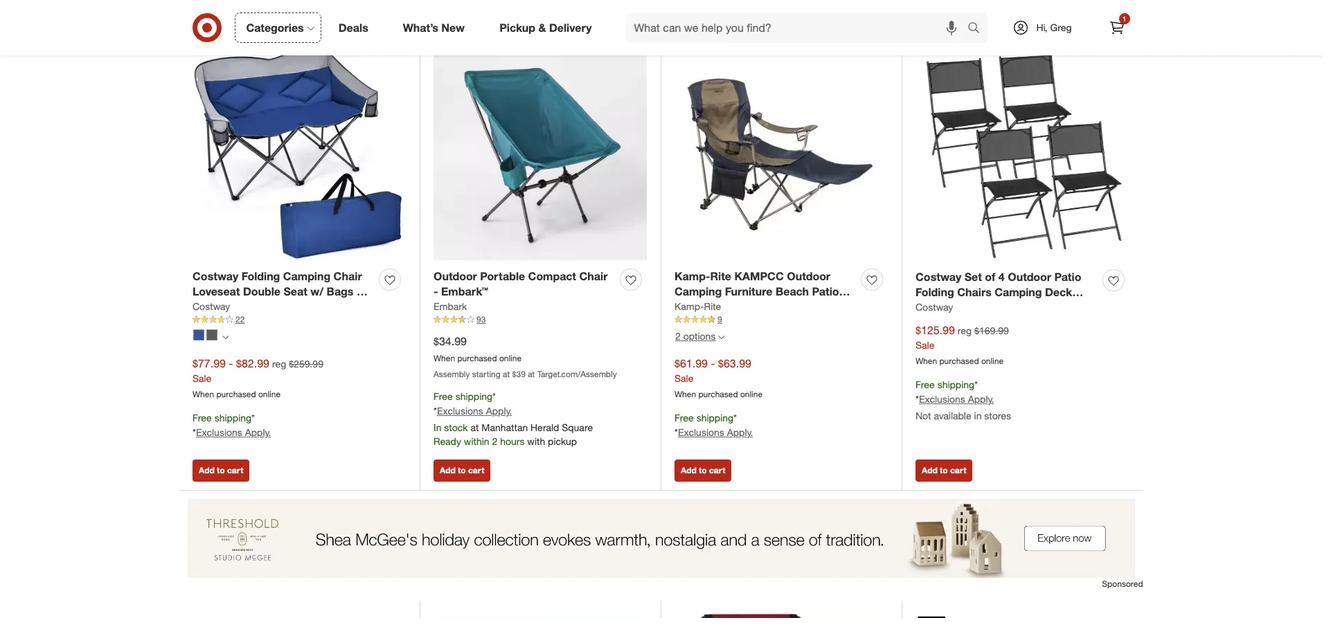 Task type: describe. For each thing, give the bounding box(es) containing it.
$39
[[512, 369, 526, 380]]

1 link
[[1102, 12, 1132, 43]]

bags
[[327, 285, 354, 299]]

$82.99
[[236, 357, 269, 371]]

in
[[434, 422, 441, 434]]

deals
[[338, 20, 368, 34]]

costway folding camping chair loveseat double seat w/ bags & padded backrest gray\blue link
[[193, 268, 373, 315]]

deals link
[[327, 12, 386, 43]]

$34.99
[[434, 335, 467, 349]]

2 inside the free shipping * * exclusions apply. in stock at  manhattan herald square ready within 2 hours with pickup
[[492, 436, 497, 447]]

pickup
[[548, 436, 577, 447]]

patio
[[1054, 270, 1081, 284]]

sale inside the $77.99 - $82.99 reg $259.99 sale when purchased online
[[193, 373, 211, 385]]

purchased inside $125.99 reg $169.99 sale when purchased online
[[939, 356, 979, 366]]

stores
[[984, 410, 1011, 422]]

compact
[[528, 269, 576, 283]]

seat
[[284, 285, 307, 299]]

$125.99
[[916, 324, 955, 337]]

within
[[464, 436, 489, 447]]

embark™
[[441, 285, 488, 299]]

costway folding camping chair loveseat double seat w/ bags & padded backrest gray\blue
[[193, 269, 364, 315]]

exclusions down $61.99 - $63.99 sale when purchased online
[[678, 427, 724, 438]]

padded
[[193, 301, 232, 315]]

outdoor portable compact chair - embark™ link
[[434, 268, 614, 300]]

costway inside costway set of 4 outdoor patio folding chairs camping deck garden pool beach furniture
[[916, 270, 961, 284]]

beach
[[984, 301, 1017, 315]]

target.com/assembly
[[537, 369, 617, 380]]

outdoor portable compact chair - embark™
[[434, 269, 608, 299]]

all colors image for $82.99
[[222, 334, 229, 341]]

2 options
[[675, 331, 716, 342]]

when inside the $77.99 - $82.99 reg $259.99 sale when purchased online
[[193, 389, 214, 400]]

1 horizontal spatial &
[[538, 20, 546, 34]]

9
[[717, 315, 722, 325]]

exclusions apply. link up stock
[[437, 405, 512, 417]]

- for $61.99
[[711, 357, 715, 371]]

hi, greg
[[1036, 21, 1072, 33]]

starting
[[472, 369, 500, 380]]

gray\blue
[[285, 301, 338, 315]]

not
[[916, 410, 931, 422]]

camping inside costway set of 4 outdoor patio folding chairs camping deck garden pool beach furniture
[[995, 286, 1042, 299]]

embark link
[[434, 300, 467, 314]]

apply. for $34.99
[[486, 405, 512, 417]]

22 link
[[193, 314, 406, 326]]

apply. for $77.99 - $82.99
[[245, 427, 271, 438]]

deck
[[1045, 286, 1072, 299]]

pool
[[957, 301, 981, 315]]

new
[[441, 20, 465, 34]]

free shipping * * exclusions apply. for $63.99
[[675, 412, 753, 438]]

pickup & delivery link
[[488, 12, 609, 43]]

reg inside $125.99 reg $169.99 sale when purchased online
[[958, 325, 972, 337]]

exclusions apply. link up available
[[919, 393, 994, 405]]

kamp-rite link
[[675, 300, 721, 314]]

$259.99
[[289, 358, 323, 370]]

$77.99 - $82.99 reg $259.99 sale when purchased online
[[193, 357, 323, 400]]

purchased inside the $77.99 - $82.99 reg $259.99 sale when purchased online
[[216, 389, 256, 400]]

1 horizontal spatial at
[[503, 369, 510, 380]]

kamp-
[[675, 301, 704, 313]]

exclusions apply. link down $61.99 - $63.99 sale when purchased online
[[678, 427, 753, 438]]

embark
[[434, 301, 467, 313]]

portable
[[480, 269, 525, 283]]

pickup & delivery
[[499, 20, 592, 34]]

of
[[985, 270, 995, 284]]

costway link for padded
[[193, 300, 230, 314]]

chairs
[[957, 286, 992, 299]]

online inside the $77.99 - $82.99 reg $259.99 sale when purchased online
[[258, 389, 281, 400]]

9 link
[[675, 314, 888, 326]]

free shipping * * exclusions apply. not available in stores
[[916, 379, 1011, 422]]

what's new
[[403, 20, 465, 34]]

$34.99 when purchased online assembly starting at $39 at target.com/assembly
[[434, 335, 617, 380]]

$169.99
[[974, 325, 1009, 337]]

exclusions for $34.99
[[437, 405, 483, 417]]

kamp-rite
[[675, 301, 721, 313]]

all colors element for $63.99
[[718, 333, 725, 341]]

garden
[[916, 301, 954, 315]]

exclusions for $125.99
[[919, 393, 965, 405]]

free for $77.99 - $82.99
[[193, 412, 212, 424]]

when inside $34.99 when purchased online assembly starting at $39 at target.com/assembly
[[434, 353, 455, 364]]

shipping for $77.99 - $82.99
[[214, 412, 251, 424]]

assembly
[[434, 369, 470, 380]]

options
[[683, 331, 716, 342]]

shipping down $61.99 - $63.99 sale when purchased online
[[696, 412, 733, 424]]

w/
[[310, 285, 324, 299]]

What can we help you find? suggestions appear below search field
[[626, 12, 971, 43]]

93 link
[[434, 314, 647, 326]]

with
[[527, 436, 545, 447]]

apply. for $125.99
[[968, 393, 994, 405]]

apply. down $61.99 - $63.99 sale when purchased online
[[727, 427, 753, 438]]

online inside $61.99 - $63.99 sale when purchased online
[[740, 389, 763, 400]]

free down $61.99 - $63.99 sale when purchased online
[[675, 412, 694, 424]]

folding inside costway set of 4 outdoor patio folding chairs camping deck garden pool beach furniture
[[916, 286, 954, 299]]

$61.99 - $63.99 sale when purchased online
[[675, 357, 763, 400]]

furniture
[[1020, 301, 1068, 315]]

$125.99 reg $169.99 sale when purchased online
[[916, 324, 1009, 366]]

advertisement region
[[179, 499, 1143, 578]]

costway up $125.99
[[916, 301, 953, 313]]

sponsored
[[1102, 579, 1143, 589]]



Task type: locate. For each thing, give the bounding box(es) containing it.
1 horizontal spatial free shipping * * exclusions apply.
[[675, 412, 753, 438]]

all colors element down 9
[[718, 333, 725, 341]]

sale inside $125.99 reg $169.99 sale when purchased online
[[916, 339, 935, 351]]

costway set of 4 outdoor patio folding chairs camping deck garden pool beach furniture
[[916, 270, 1081, 315]]

$77.99
[[193, 357, 226, 371]]

22
[[235, 315, 245, 325]]

folding up garden
[[916, 286, 954, 299]]

all colors element right gray image
[[222, 333, 229, 341]]

online down $82.99
[[258, 389, 281, 400]]

costway 6pcs folding beach chair camping lawn webbing chair lightweight 1 position blue image
[[916, 614, 1130, 618], [916, 614, 1130, 618]]

exclusions apply. link
[[919, 393, 994, 405], [437, 405, 512, 417], [196, 427, 271, 438], [678, 427, 753, 438]]

2 left options on the bottom of page
[[675, 331, 681, 342]]

stock
[[444, 422, 468, 434]]

purchased down $125.99
[[939, 356, 979, 366]]

shipping inside the free shipping * * exclusions apply. in stock at  manhattan herald square ready within 2 hours with pickup
[[455, 391, 492, 403]]

shipping up available
[[937, 379, 974, 391]]

2 down manhattan
[[492, 436, 497, 447]]

chair inside the costway folding camping chair loveseat double seat w/ bags & padded backrest gray\blue
[[334, 269, 362, 283]]

all colors image
[[222, 334, 229, 341], [718, 334, 725, 341]]

0 horizontal spatial 2
[[492, 436, 497, 447]]

0 horizontal spatial outdoor
[[434, 269, 477, 283]]

purchased down $82.99
[[216, 389, 256, 400]]

1 vertical spatial 2
[[492, 436, 497, 447]]

set
[[964, 270, 982, 284]]

outdoor inside outdoor portable compact chair - embark™
[[434, 269, 477, 283]]

costway link down loveseat
[[193, 300, 230, 314]]

costway
[[193, 269, 238, 283], [916, 270, 961, 284], [193, 301, 230, 313], [916, 301, 953, 313]]

outdoor up embark™
[[434, 269, 477, 283]]

reg inside the $77.99 - $82.99 reg $259.99 sale when purchased online
[[272, 358, 286, 370]]

all colors image right gray image
[[222, 334, 229, 341]]

sale down $61.99
[[675, 373, 694, 385]]

- inside $61.99 - $63.99 sale when purchased online
[[711, 357, 715, 371]]

best choice products oversized padded zero gravity chair, folding outdoor patio recliner w/ side tray image
[[675, 614, 888, 618], [675, 614, 888, 618]]

4
[[999, 270, 1005, 284]]

double
[[243, 285, 280, 299]]

2 free shipping * * exclusions apply. from the left
[[675, 412, 753, 438]]

apply. down the $77.99 - $82.99 reg $259.99 sale when purchased online at the bottom left of the page
[[245, 427, 271, 438]]

2 horizontal spatial at
[[528, 369, 535, 380]]

sale down $77.99
[[193, 373, 211, 385]]

shipping
[[937, 379, 974, 391], [455, 391, 492, 403], [214, 412, 251, 424], [696, 412, 733, 424]]

search button
[[961, 12, 994, 46]]

free inside the free shipping * * exclusions apply. in stock at  manhattan herald square ready within 2 hours with pickup
[[434, 391, 453, 403]]

1 vertical spatial reg
[[272, 358, 286, 370]]

online down $169.99
[[981, 356, 1004, 366]]

camping up the w/
[[283, 269, 330, 283]]

to
[[217, 8, 225, 18], [699, 8, 707, 18], [940, 8, 948, 18], [217, 465, 225, 475], [458, 465, 466, 475], [699, 465, 707, 475], [940, 465, 948, 475]]

at up within
[[471, 422, 479, 434]]

search
[[961, 22, 994, 36]]

purchased inside $61.99 - $63.99 sale when purchased online
[[698, 389, 738, 400]]

0 vertical spatial folding
[[241, 269, 280, 283]]

reg down "pool"
[[958, 325, 972, 337]]

costway set of 4 outdoor patio folding chairs camping deck garden pool beach furniture image
[[916, 47, 1130, 261], [916, 47, 1130, 261]]

exclusions up stock
[[437, 405, 483, 417]]

free shipping * * exclusions apply. down $61.99 - $63.99 sale when purchased online
[[675, 412, 753, 438]]

in
[[974, 410, 982, 422]]

purchased inside $34.99 when purchased online assembly starting at $39 at target.com/assembly
[[457, 353, 497, 364]]

2 all colors element from the left
[[718, 333, 725, 341]]

costway up garden
[[916, 270, 961, 284]]

free inside the free shipping * * exclusions apply. not available in stores
[[916, 379, 935, 391]]

- inside outdoor portable compact chair - embark™
[[434, 285, 438, 299]]

greg
[[1050, 21, 1072, 33]]

square
[[562, 422, 593, 434]]

chair for outdoor portable compact chair - embark™
[[579, 269, 608, 283]]

1 horizontal spatial folding
[[916, 286, 954, 299]]

pickup
[[499, 20, 535, 34]]

chair for costway folding camping chair loveseat double seat w/ bags & padded backrest gray\blue
[[334, 269, 362, 283]]

$63.99
[[718, 357, 751, 371]]

costway set of 4 outdoor patio folding chairs camping deck garden pool beach furniture link
[[916, 269, 1097, 315]]

chair up bags
[[334, 269, 362, 283]]

at for $34.99
[[528, 369, 535, 380]]

free down $77.99
[[193, 412, 212, 424]]

2 inside dropdown button
[[675, 331, 681, 342]]

camping down 4
[[995, 286, 1042, 299]]

0 horizontal spatial free shipping * * exclusions apply.
[[193, 412, 271, 438]]

1 vertical spatial folding
[[916, 286, 954, 299]]

at
[[503, 369, 510, 380], [528, 369, 535, 380], [471, 422, 479, 434]]

0 vertical spatial reg
[[958, 325, 972, 337]]

at left $39
[[503, 369, 510, 380]]

exclusions down the $77.99 - $82.99 reg $259.99 sale when purchased online at the bottom left of the page
[[196, 427, 242, 438]]

hours
[[500, 436, 525, 447]]

reg right $82.99
[[272, 358, 286, 370]]

0 horizontal spatial chair
[[334, 269, 362, 283]]

& right pickup
[[538, 20, 546, 34]]

at inside the free shipping * * exclusions apply. in stock at  manhattan herald square ready within 2 hours with pickup
[[471, 422, 479, 434]]

free shipping * * exclusions apply. in stock at  manhattan herald square ready within 2 hours with pickup
[[434, 391, 593, 447]]

cart
[[227, 8, 243, 18], [709, 8, 725, 18], [950, 8, 966, 18], [227, 465, 243, 475], [468, 465, 484, 475], [709, 465, 725, 475], [950, 465, 966, 475]]

exclusions up available
[[919, 393, 965, 405]]

- up the embark
[[434, 285, 438, 299]]

backrest
[[235, 301, 282, 315]]

2 chair from the left
[[579, 269, 608, 283]]

exclusions inside the free shipping * * exclusions apply. not available in stores
[[919, 393, 965, 405]]

at for free shipping
[[471, 422, 479, 434]]

0 vertical spatial camping
[[283, 269, 330, 283]]

kingcamp padded outdoor folding lounge chair with swiveling cupholder, side pocket, & carry bag for camping, sporting events, or tailgating, blue/grey image
[[434, 614, 647, 618], [434, 614, 647, 618]]

shipping inside the free shipping * * exclusions apply. not available in stores
[[937, 379, 974, 391]]

all colors image inside '2 options' dropdown button
[[718, 334, 725, 341]]

shipping for $125.99
[[937, 379, 974, 391]]

all colors element
[[222, 333, 229, 341], [718, 333, 725, 341]]

when inside $125.99 reg $169.99 sale when purchased online
[[916, 356, 937, 366]]

sale down $125.99
[[916, 339, 935, 351]]

chair inside outdoor portable compact chair - embark™
[[579, 269, 608, 283]]

1 all colors element from the left
[[222, 333, 229, 341]]

online down the $63.99
[[740, 389, 763, 400]]

free for $34.99
[[434, 391, 453, 403]]

purchased up starting
[[457, 353, 497, 364]]

when
[[434, 353, 455, 364], [916, 356, 937, 366], [193, 389, 214, 400], [675, 389, 696, 400]]

online inside $125.99 reg $169.99 sale when purchased online
[[981, 356, 1004, 366]]

0 horizontal spatial reg
[[272, 358, 286, 370]]

- right $61.99
[[711, 357, 715, 371]]

blue image
[[193, 330, 204, 341]]

chair
[[334, 269, 362, 283], [579, 269, 608, 283]]

costway link up $125.99
[[916, 301, 953, 315]]

2 options button
[[669, 326, 731, 348]]

outdoor right 4
[[1008, 270, 1051, 284]]

1 horizontal spatial outdoor
[[1008, 270, 1051, 284]]

1
[[1122, 15, 1126, 23]]

apply. up manhattan
[[486, 405, 512, 417]]

herald
[[531, 422, 559, 434]]

0 horizontal spatial sale
[[193, 373, 211, 385]]

free up "not"
[[916, 379, 935, 391]]

folding inside the costway folding camping chair loveseat double seat w/ bags & padded backrest gray\blue
[[241, 269, 280, 283]]

costway link for garden
[[916, 301, 953, 315]]

1 all colors image from the left
[[222, 334, 229, 341]]

shipping for $34.99
[[455, 391, 492, 403]]

- for $77.99
[[229, 357, 233, 371]]

exclusions apply. link down the $77.99 - $82.99 reg $259.99 sale when purchased online at the bottom left of the page
[[196, 427, 271, 438]]

when down $77.99
[[193, 389, 214, 400]]

1 vertical spatial camping
[[995, 286, 1042, 299]]

- right $77.99
[[229, 357, 233, 371]]

when inside $61.99 - $63.99 sale when purchased online
[[675, 389, 696, 400]]

outdoor
[[434, 269, 477, 283], [1008, 270, 1051, 284]]

1 chair from the left
[[334, 269, 362, 283]]

1 horizontal spatial costway link
[[916, 301, 953, 315]]

kamp-rite kampcc outdoor camping furniture beach patio sports folding lawn chair with detachable footrest and cup holders image
[[675, 47, 888, 260], [675, 47, 888, 260]]

all colors element for $82.99
[[222, 333, 229, 341]]

1 horizontal spatial reg
[[958, 325, 972, 337]]

delivery
[[549, 20, 592, 34]]

0 vertical spatial &
[[538, 20, 546, 34]]

hi,
[[1036, 21, 1048, 33]]

free
[[916, 379, 935, 391], [434, 391, 453, 403], [193, 412, 212, 424], [675, 412, 694, 424]]

2 all colors image from the left
[[718, 334, 725, 341]]

0 horizontal spatial -
[[229, 357, 233, 371]]

chair right compact
[[579, 269, 608, 283]]

sale inside $61.99 - $63.99 sale when purchased online
[[675, 373, 694, 385]]

all colors element inside '2 options' dropdown button
[[718, 333, 725, 341]]

$61.99
[[675, 357, 708, 371]]

93
[[476, 315, 486, 325]]

manhattan
[[482, 422, 528, 434]]

free shipping * * exclusions apply. down the $77.99 - $82.99 reg $259.99 sale when purchased online at the bottom left of the page
[[193, 412, 271, 438]]

add to cart
[[199, 8, 243, 18], [681, 8, 725, 18], [922, 8, 966, 18], [199, 465, 243, 475], [440, 465, 484, 475], [681, 465, 725, 475], [922, 465, 966, 475]]

reg
[[958, 325, 972, 337], [272, 358, 286, 370]]

costway down loveseat
[[193, 301, 230, 313]]

ready
[[434, 436, 461, 447]]

exclusions
[[919, 393, 965, 405], [437, 405, 483, 417], [196, 427, 242, 438], [678, 427, 724, 438]]

all colors image for $63.99
[[718, 334, 725, 341]]

folding up double
[[241, 269, 280, 283]]

1 vertical spatial &
[[357, 285, 364, 299]]

sale for $61.99
[[675, 373, 694, 385]]

- inside the $77.99 - $82.99 reg $259.99 sale when purchased online
[[229, 357, 233, 371]]

rite
[[704, 301, 721, 313]]

free shipping * * exclusions apply.
[[193, 412, 271, 438], [675, 412, 753, 438]]

2 horizontal spatial sale
[[916, 339, 935, 351]]

costway link
[[193, 300, 230, 314], [916, 301, 953, 315]]

2 horizontal spatial -
[[711, 357, 715, 371]]

1 horizontal spatial all colors image
[[718, 334, 725, 341]]

what's
[[403, 20, 438, 34]]

purchased down the $63.99
[[698, 389, 738, 400]]

outdoor portable compact chair - embark™ image
[[434, 47, 647, 260], [434, 47, 647, 260]]

available
[[934, 410, 971, 422]]

outdoor inside costway set of 4 outdoor patio folding chairs camping deck garden pool beach furniture
[[1008, 270, 1051, 284]]

online inside $34.99 when purchased online assembly starting at $39 at target.com/assembly
[[499, 353, 522, 364]]

1 horizontal spatial all colors element
[[718, 333, 725, 341]]

1 free shipping * * exclusions apply. from the left
[[193, 412, 271, 438]]

0 horizontal spatial &
[[357, 285, 364, 299]]

shipping down starting
[[455, 391, 492, 403]]

folding
[[241, 269, 280, 283], [916, 286, 954, 299]]

2
[[675, 331, 681, 342], [492, 436, 497, 447]]

add
[[199, 8, 215, 18], [681, 8, 697, 18], [922, 8, 938, 18], [199, 465, 215, 475], [440, 465, 456, 475], [681, 465, 697, 475], [922, 465, 938, 475]]

& right bags
[[357, 285, 364, 299]]

online up $39
[[499, 353, 522, 364]]

when up assembly
[[434, 353, 455, 364]]

&
[[538, 20, 546, 34], [357, 285, 364, 299]]

costway folding camping chair loveseat double seat w/ bags & padded backrest gray\blue image
[[193, 47, 406, 260], [193, 47, 406, 260]]

& inside the costway folding camping chair loveseat double seat w/ bags & padded backrest gray\blue
[[357, 285, 364, 299]]

all colors image down 9
[[718, 334, 725, 341]]

1 horizontal spatial sale
[[675, 373, 694, 385]]

camping inside the costway folding camping chair loveseat double seat w/ bags & padded backrest gray\blue
[[283, 269, 330, 283]]

free down assembly
[[434, 391, 453, 403]]

categories
[[246, 20, 304, 34]]

when down $125.99
[[916, 356, 937, 366]]

0 horizontal spatial costway link
[[193, 300, 230, 314]]

apply.
[[968, 393, 994, 405], [486, 405, 512, 417], [245, 427, 271, 438], [727, 427, 753, 438]]

gray image
[[206, 330, 217, 341]]

shipping down the $77.99 - $82.99 reg $259.99 sale when purchased online at the bottom left of the page
[[214, 412, 251, 424]]

add to cart button
[[193, 2, 250, 25], [675, 2, 732, 25], [916, 2, 973, 25], [193, 460, 250, 482], [434, 460, 491, 482], [675, 460, 732, 482], [916, 460, 973, 482]]

exclusions for $77.99 - $82.99
[[196, 427, 242, 438]]

0 horizontal spatial all colors element
[[222, 333, 229, 341]]

0 vertical spatial 2
[[675, 331, 681, 342]]

free for $125.99
[[916, 379, 935, 391]]

sale for $125.99
[[916, 339, 935, 351]]

when down $61.99
[[675, 389, 696, 400]]

0 horizontal spatial at
[[471, 422, 479, 434]]

1 horizontal spatial chair
[[579, 269, 608, 283]]

0 horizontal spatial all colors image
[[222, 334, 229, 341]]

1 horizontal spatial -
[[434, 285, 438, 299]]

0 horizontal spatial camping
[[283, 269, 330, 283]]

apply. inside the free shipping * * exclusions apply. not available in stores
[[968, 393, 994, 405]]

1 horizontal spatial camping
[[995, 286, 1042, 299]]

*
[[974, 379, 978, 391], [492, 391, 496, 403], [916, 393, 919, 405], [434, 405, 437, 417], [251, 412, 255, 424], [733, 412, 737, 424], [193, 427, 196, 438], [675, 427, 678, 438]]

costway up loveseat
[[193, 269, 238, 283]]

costway inside the costway folding camping chair loveseat double seat w/ bags & padded backrest gray\blue
[[193, 269, 238, 283]]

0 horizontal spatial folding
[[241, 269, 280, 283]]

apply. inside the free shipping * * exclusions apply. in stock at  manhattan herald square ready within 2 hours with pickup
[[486, 405, 512, 417]]

at right $39
[[528, 369, 535, 380]]

loveseat
[[193, 285, 240, 299]]

categories link
[[234, 12, 321, 43]]

what's new link
[[391, 12, 482, 43]]

apply. up in
[[968, 393, 994, 405]]

exclusions inside the free shipping * * exclusions apply. in stock at  manhattan herald square ready within 2 hours with pickup
[[437, 405, 483, 417]]

1 horizontal spatial 2
[[675, 331, 681, 342]]

purchased
[[457, 353, 497, 364], [939, 356, 979, 366], [216, 389, 256, 400], [698, 389, 738, 400]]

camping
[[283, 269, 330, 283], [995, 286, 1042, 299]]

free shipping * * exclusions apply. for $82.99
[[193, 412, 271, 438]]



Task type: vqa. For each thing, say whether or not it's contained in the screenshot.
Costway Folding Camping Chair Loveseat Double Seat w/ Bags & Padded Backrest Gray\Blue's Chair
yes



